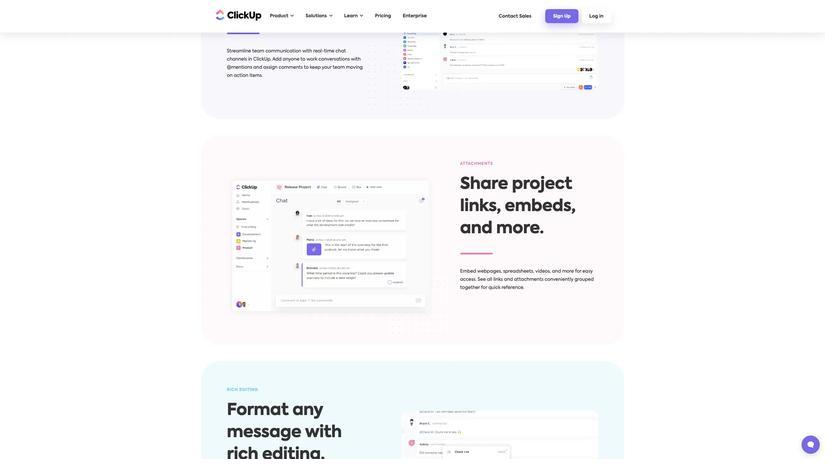 Task type: describe. For each thing, give the bounding box(es) containing it.
message
[[227, 425, 301, 441]]

chat
[[336, 49, 346, 53]]

reference.
[[502, 285, 525, 290]]

project
[[512, 176, 572, 193]]

and up "reference."
[[504, 277, 513, 282]]

contact
[[499, 14, 518, 18]]

learn
[[344, 14, 358, 18]]

0 vertical spatial in
[[600, 14, 604, 19]]

sign
[[553, 14, 563, 19]]

conveniently
[[545, 277, 574, 282]]

in inside streamline team communication with real-time chat channels in clickup. add anyone to work conversations with @mentions and assign comments to keep your team moving on action items.
[[248, 57, 252, 62]]

comments
[[279, 65, 303, 70]]

pricing
[[375, 14, 391, 18]]

1 vertical spatial with
[[351, 57, 361, 62]]

log in link
[[582, 9, 612, 23]]

sales
[[519, 14, 532, 18]]

streamline
[[227, 49, 251, 53]]

grouped
[[575, 277, 594, 282]]

pricing link
[[372, 9, 395, 23]]

format
[[227, 402, 289, 419]]

1 horizontal spatial for
[[575, 269, 582, 274]]

videos,
[[536, 269, 551, 274]]

and inside streamline team communication with real-time chat channels in clickup. add anyone to work conversations with @mentions and assign comments to keep your team moving on action items.
[[253, 65, 262, 70]]

channels
[[227, 57, 247, 62]]

@mentions
[[227, 65, 252, 70]]

anyone
[[283, 57, 300, 62]]

communication
[[266, 49, 301, 53]]

0 horizontal spatial team
[[252, 49, 264, 53]]

0 vertical spatial to
[[301, 57, 306, 62]]

rich
[[227, 447, 258, 459]]

see
[[478, 277, 486, 282]]

sign up button
[[546, 9, 579, 23]]

more.
[[496, 221, 544, 237]]

spreadsheets,
[[503, 269, 535, 274]]

rich editing
[[227, 388, 258, 392]]

add
[[273, 57, 282, 62]]

access.
[[460, 277, 477, 282]]

enterprise
[[403, 14, 427, 18]]

embeds,
[[505, 198, 576, 215]]

share
[[460, 176, 508, 193]]

conversations
[[319, 57, 350, 62]]

enterprise link
[[400, 9, 430, 23]]

contact sales
[[499, 14, 532, 18]]

any
[[293, 402, 323, 419]]



Task type: locate. For each thing, give the bounding box(es) containing it.
0 horizontal spatial for
[[481, 285, 488, 290]]

share project links, embeds, and more.
[[460, 176, 576, 237]]

product
[[270, 14, 288, 18]]

on
[[227, 73, 233, 78]]

for
[[575, 269, 582, 274], [481, 285, 488, 290]]

contact sales button
[[496, 11, 535, 22]]

time
[[324, 49, 335, 53]]

your
[[322, 65, 332, 70]]

work
[[307, 57, 318, 62]]

items.
[[250, 73, 263, 78]]

clickup image
[[214, 9, 262, 21]]

and
[[253, 65, 262, 70], [460, 221, 493, 237], [552, 269, 561, 274], [504, 277, 513, 282]]

up
[[565, 14, 571, 19]]

easy
[[583, 269, 593, 274]]

keep
[[310, 65, 321, 70]]

and down links,
[[460, 221, 493, 237]]

to left work
[[301, 57, 306, 62]]

0 vertical spatial for
[[575, 269, 582, 274]]

attachments
[[514, 277, 544, 282]]

solutions
[[306, 14, 327, 18]]

editing.
[[262, 447, 325, 459]]

product button
[[267, 9, 297, 23]]

with up "moving" at the top left of page
[[351, 57, 361, 62]]

embed
[[460, 269, 476, 274]]

rich
[[227, 388, 238, 392]]

sign up
[[553, 14, 571, 19]]

more
[[562, 269, 574, 274]]

webpages,
[[478, 269, 502, 274]]

1 vertical spatial to
[[304, 65, 309, 70]]

1 vertical spatial in
[[248, 57, 252, 62]]

with up work
[[303, 49, 312, 53]]

assign
[[264, 65, 278, 70]]

2 vertical spatial with
[[305, 425, 342, 441]]

in
[[600, 14, 604, 19], [248, 57, 252, 62]]

learn button
[[341, 9, 367, 23]]

attachments
[[460, 162, 493, 166]]

with down any
[[305, 425, 342, 441]]

real-
[[313, 49, 324, 53]]

with for team
[[303, 49, 312, 53]]

0 vertical spatial team
[[252, 49, 264, 53]]

0 vertical spatial with
[[303, 49, 312, 53]]

for left easy
[[575, 269, 582, 274]]

and up items.
[[253, 65, 262, 70]]

1 vertical spatial team
[[333, 65, 345, 70]]

all
[[487, 277, 492, 282]]

embed webpages, spreadsheets, videos, and more for easy access. see all links and attachments conveniently grouped together for quick reference.
[[460, 269, 594, 290]]

and inside the share project links, embeds, and more.
[[460, 221, 493, 237]]

1 horizontal spatial team
[[333, 65, 345, 70]]

with for any
[[305, 425, 342, 441]]

team down conversations
[[333, 65, 345, 70]]

clickup.
[[253, 57, 272, 62]]

to left keep
[[304, 65, 309, 70]]

team up clickup.
[[252, 49, 264, 53]]

with inside format any message with rich editing.
[[305, 425, 342, 441]]

quick
[[489, 285, 501, 290]]

links,
[[460, 198, 501, 215]]

editing
[[239, 388, 258, 392]]

log in
[[590, 14, 604, 19]]

conversation.png image
[[227, 175, 434, 319]]

links
[[494, 277, 503, 282]]

together
[[460, 285, 480, 290]]

solutions button
[[302, 9, 336, 23]]

in right log
[[600, 14, 604, 19]]

for down see
[[481, 285, 488, 290]]

to
[[301, 57, 306, 62], [304, 65, 309, 70]]

in left clickup.
[[248, 57, 252, 62]]

action
[[234, 73, 248, 78]]

1 vertical spatial for
[[481, 285, 488, 290]]

team
[[252, 49, 264, 53], [333, 65, 345, 70]]

and up conveniently on the bottom of page
[[552, 269, 561, 274]]

with
[[303, 49, 312, 53], [351, 57, 361, 62], [305, 425, 342, 441]]

streamline team communication with real-time chat channels in clickup. add anyone to work conversations with @mentions and assign comments to keep your team moving on action items.
[[227, 49, 363, 78]]

0 horizontal spatial in
[[248, 57, 252, 62]]

moving
[[346, 65, 363, 70]]

format any message with rich editing.
[[227, 402, 342, 459]]

1 horizontal spatial in
[[600, 14, 604, 19]]

log
[[590, 14, 598, 19]]



Task type: vqa. For each thing, say whether or not it's contained in the screenshot.
the rich
yes



